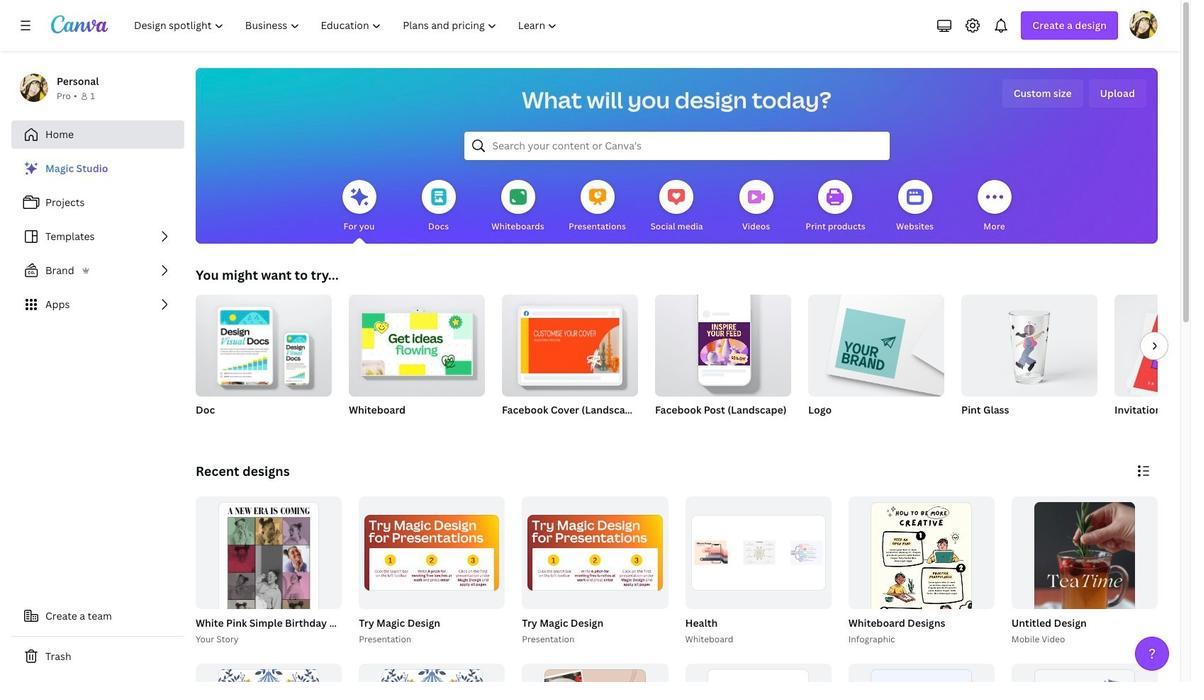 Task type: describe. For each thing, give the bounding box(es) containing it.
Search search field
[[492, 133, 861, 160]]

stephanie aranda image
[[1130, 11, 1158, 39]]

top level navigation element
[[125, 11, 570, 40]]



Task type: locate. For each thing, give the bounding box(es) containing it.
None search field
[[464, 132, 890, 160]]

group
[[196, 289, 332, 435], [196, 289, 332, 397], [655, 289, 791, 435], [655, 289, 791, 397], [808, 289, 944, 435], [808, 289, 944, 397], [962, 289, 1098, 435], [962, 289, 1098, 397], [349, 295, 485, 435], [349, 295, 485, 397], [502, 295, 638, 435], [1115, 295, 1191, 435], [1115, 295, 1191, 397], [193, 497, 484, 683], [196, 497, 342, 683], [356, 497, 505, 647], [359, 497, 505, 610], [519, 497, 668, 647], [522, 497, 668, 610], [682, 497, 832, 647], [685, 497, 832, 610], [846, 497, 995, 683], [849, 497, 995, 683], [1009, 497, 1158, 683], [1012, 497, 1158, 683], [196, 664, 342, 683], [359, 664, 505, 683], [522, 664, 668, 683], [685, 664, 832, 683], [849, 664, 995, 683], [1012, 664, 1158, 683]]

list
[[11, 155, 184, 319]]



Task type: vqa. For each thing, say whether or not it's contained in the screenshot.
with inside the 'Invite everyone on your team to collaborate on designs with Canva for Teams.'
no



